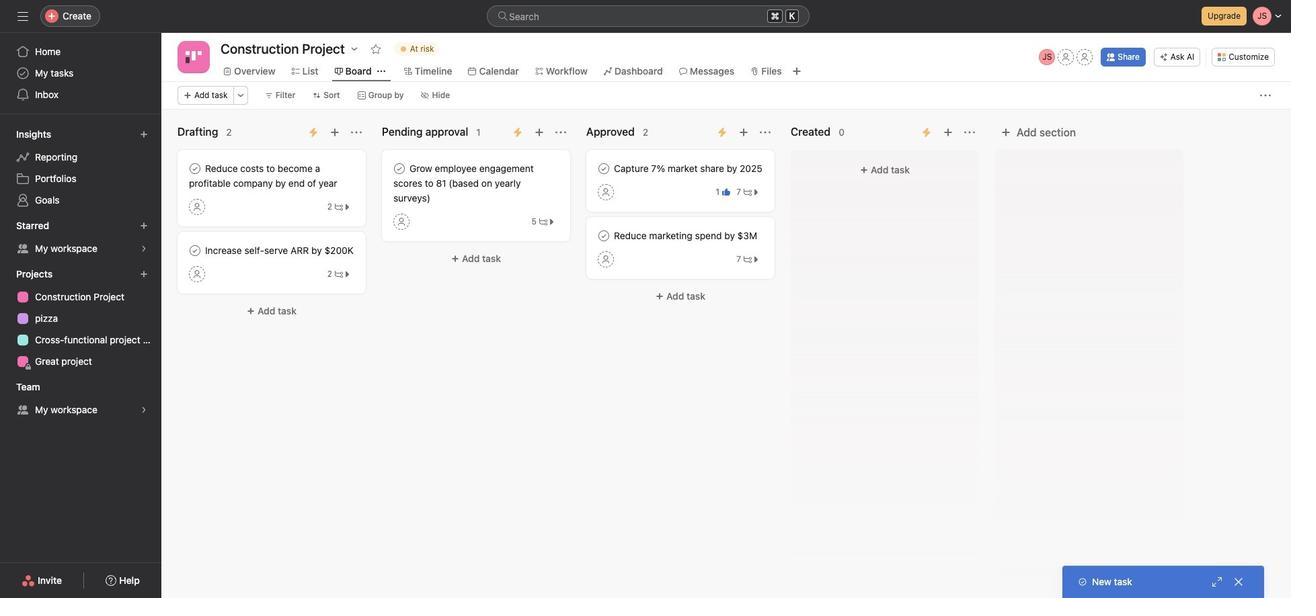 Task type: describe. For each thing, give the bounding box(es) containing it.
1 like. you liked this task image
[[722, 188, 730, 196]]

close image
[[1233, 577, 1244, 588]]

board image
[[186, 49, 202, 65]]

add task image for 'rules for approved' image
[[738, 127, 749, 138]]

add task image for rules for drafting icon
[[330, 127, 340, 138]]

mark complete image for mark complete option related to rules for drafting icon mark complete checkbox
[[187, 161, 203, 177]]

rules for created image
[[921, 127, 932, 138]]

new insights image
[[140, 130, 148, 139]]

mark complete checkbox for 'rules for approved' image
[[596, 228, 612, 244]]

teams element
[[0, 375, 161, 424]]

insights element
[[0, 122, 161, 214]]

more section actions image for add task image
[[555, 127, 566, 138]]

projects element
[[0, 262, 161, 375]]

0 horizontal spatial more actions image
[[236, 91, 245, 100]]

add task image
[[534, 127, 545, 138]]

see details, my workspace image for teams element
[[140, 406, 148, 414]]

tab actions image
[[377, 67, 385, 75]]

hide sidebar image
[[17, 11, 28, 22]]

mark complete checkbox for mark complete option corresponding to 'rules for approved' image
[[596, 161, 612, 177]]

new project or portfolio image
[[140, 270, 148, 278]]

rules for drafting image
[[308, 127, 319, 138]]

more section actions image for add task icon corresponding to rules for created image
[[964, 127, 975, 138]]

mark complete image for mark complete option related to rules for drafting icon
[[187, 243, 203, 259]]



Task type: vqa. For each thing, say whether or not it's contained in the screenshot.
the rightmost toolbar
no



Task type: locate. For each thing, give the bounding box(es) containing it.
starred element
[[0, 214, 161, 262]]

0 horizontal spatial mark complete checkbox
[[187, 161, 203, 177]]

mark complete checkbox for mark complete option related to rules for drafting icon
[[187, 161, 203, 177]]

1 more section actions image from the left
[[351, 127, 362, 138]]

1 vertical spatial see details, my workspace image
[[140, 406, 148, 414]]

0 vertical spatial see details, my workspace image
[[140, 245, 148, 253]]

add task image left more section actions icon
[[738, 127, 749, 138]]

mark complete checkbox for rules for drafting icon
[[187, 243, 203, 259]]

rules for pending approval image
[[512, 127, 523, 138]]

0 horizontal spatial mark complete image
[[391, 161, 408, 177]]

manage project members image
[[1039, 49, 1055, 65]]

add tab image
[[791, 66, 802, 77]]

Search tasks, projects, and more text field
[[487, 5, 810, 27]]

2 mark complete checkbox from the left
[[596, 161, 612, 177]]

see details, my workspace image inside teams element
[[140, 406, 148, 414]]

1 horizontal spatial more actions image
[[1260, 90, 1271, 101]]

Mark complete checkbox
[[187, 161, 203, 177], [596, 161, 612, 177]]

None field
[[487, 5, 810, 27]]

more section actions image for add task icon for rules for drafting icon
[[351, 127, 362, 138]]

global element
[[0, 33, 161, 114]]

add task image right rules for drafting icon
[[330, 127, 340, 138]]

0 vertical spatial mark complete image
[[391, 161, 408, 177]]

see details, my workspace image inside starred element
[[140, 245, 148, 253]]

more section actions image
[[760, 127, 771, 138]]

mark complete image for middle mark complete option
[[391, 161, 408, 177]]

0 horizontal spatial mark complete checkbox
[[187, 243, 203, 259]]

2 horizontal spatial more section actions image
[[964, 127, 975, 138]]

add items to starred image
[[140, 222, 148, 230]]

1 horizontal spatial more section actions image
[[555, 127, 566, 138]]

more actions image
[[1260, 90, 1271, 101], [236, 91, 245, 100]]

2 add task image from the left
[[738, 127, 749, 138]]

1 mark complete checkbox from the left
[[187, 161, 203, 177]]

more section actions image right add task image
[[555, 127, 566, 138]]

more section actions image right rules for drafting icon
[[351, 127, 362, 138]]

1 horizontal spatial add task image
[[738, 127, 749, 138]]

3 more section actions image from the left
[[964, 127, 975, 138]]

1 see details, my workspace image from the top
[[140, 245, 148, 253]]

expand new task image
[[1212, 577, 1223, 588]]

1 add task image from the left
[[330, 127, 340, 138]]

2 horizontal spatial mark complete checkbox
[[596, 228, 612, 244]]

1 horizontal spatial mark complete image
[[596, 228, 612, 244]]

see details, my workspace image
[[140, 245, 148, 253], [140, 406, 148, 414]]

0 horizontal spatial more section actions image
[[351, 127, 362, 138]]

1 vertical spatial mark complete image
[[596, 228, 612, 244]]

0 horizontal spatial add task image
[[330, 127, 340, 138]]

1 horizontal spatial mark complete checkbox
[[596, 161, 612, 177]]

mark complete image for mark complete option corresponding to 'rules for approved' image mark complete checkbox
[[596, 161, 612, 177]]

add task image right rules for created image
[[943, 127, 954, 138]]

add task image for rules for created image
[[943, 127, 954, 138]]

rules for approved image
[[717, 127, 728, 138]]

1 horizontal spatial mark complete checkbox
[[391, 161, 408, 177]]

2 horizontal spatial add task image
[[943, 127, 954, 138]]

see details, my workspace image for starred element
[[140, 245, 148, 253]]

3 add task image from the left
[[943, 127, 954, 138]]

2 see details, my workspace image from the top
[[140, 406, 148, 414]]

more section actions image
[[351, 127, 362, 138], [555, 127, 566, 138], [964, 127, 975, 138]]

mark complete image for mark complete option corresponding to 'rules for approved' image
[[596, 228, 612, 244]]

Mark complete checkbox
[[391, 161, 408, 177], [596, 228, 612, 244], [187, 243, 203, 259]]

mark complete image
[[391, 161, 408, 177], [596, 228, 612, 244]]

2 more section actions image from the left
[[555, 127, 566, 138]]

mark complete image
[[187, 161, 203, 177], [596, 161, 612, 177], [187, 243, 203, 259]]

more section actions image right rules for created image
[[964, 127, 975, 138]]

add to starred image
[[370, 44, 381, 54]]

add task image
[[330, 127, 340, 138], [738, 127, 749, 138], [943, 127, 954, 138]]



